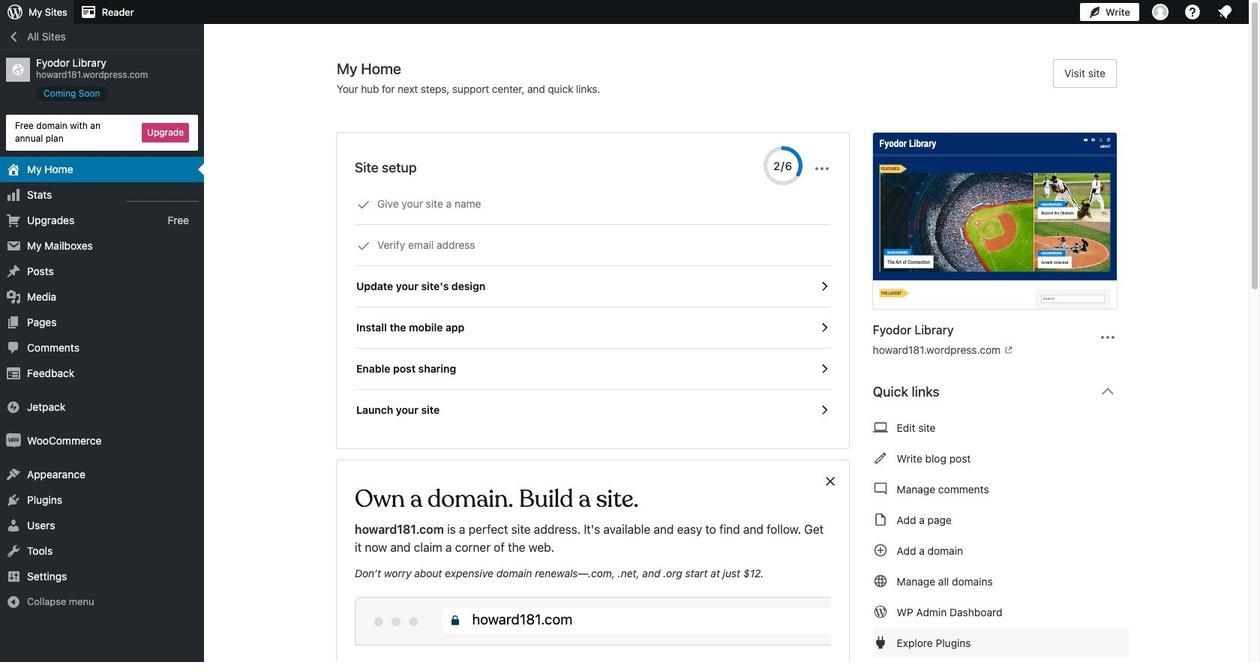 Task type: vqa. For each thing, say whether or not it's contained in the screenshot.
1st Task enabled image from the top of the Launchpad Checklist element
yes



Task type: locate. For each thing, give the bounding box(es) containing it.
1 task enabled image from the top
[[818, 321, 831, 335]]

task enabled image
[[818, 280, 831, 293]]

3 task enabled image from the top
[[818, 404, 831, 417]]

0 vertical spatial task enabled image
[[818, 321, 831, 335]]

mode_comment image
[[873, 480, 888, 498]]

more options for site fyodor library image
[[1099, 328, 1117, 346]]

task complete image
[[357, 198, 371, 212]]

dismiss domain name promotion image
[[824, 473, 837, 491]]

laptop image
[[873, 419, 888, 437]]

1 vertical spatial task enabled image
[[818, 362, 831, 376]]

1 vertical spatial img image
[[6, 433, 21, 448]]

2 vertical spatial task enabled image
[[818, 404, 831, 417]]

task enabled image
[[818, 321, 831, 335], [818, 362, 831, 376], [818, 404, 831, 417]]

img image
[[6, 400, 21, 415], [6, 433, 21, 448]]

0 vertical spatial img image
[[6, 400, 21, 415]]

progress bar
[[764, 146, 803, 185]]

edit image
[[873, 449, 888, 467]]

main content
[[337, 59, 1129, 663]]



Task type: describe. For each thing, give the bounding box(es) containing it.
help image
[[1184, 3, 1202, 21]]

dismiss settings image
[[813, 160, 831, 178]]

2 img image from the top
[[6, 433, 21, 448]]

1 img image from the top
[[6, 400, 21, 415]]

manage your notifications image
[[1216, 3, 1234, 21]]

my profile image
[[1152, 4, 1169, 20]]

2 task enabled image from the top
[[818, 362, 831, 376]]

highest hourly views 0 image
[[127, 192, 198, 202]]

insert_drive_file image
[[873, 511, 888, 529]]

launchpad checklist element
[[355, 184, 831, 431]]



